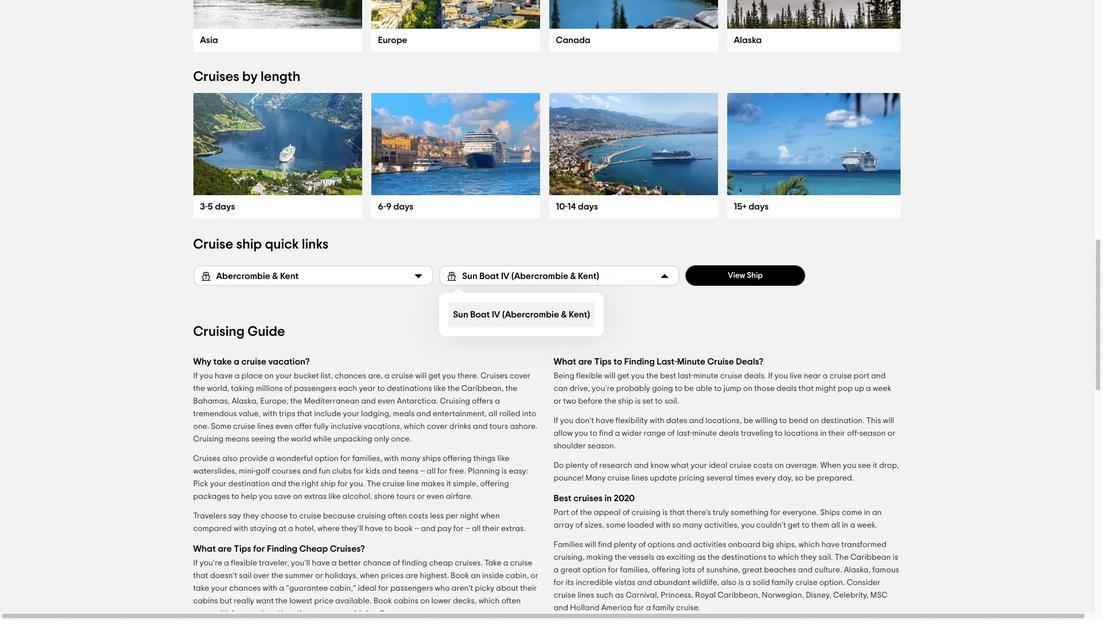 Task type: describe. For each thing, give the bounding box(es) containing it.
tremendous
[[193, 410, 237, 418]]

every
[[756, 474, 776, 483]]

to right going
[[675, 385, 683, 393]]

holidays,
[[325, 572, 358, 580]]

and up save
[[272, 480, 286, 488]]

cabin,"
[[330, 585, 356, 593]]

season
[[860, 430, 886, 438]]

cruise down its
[[554, 592, 576, 600]]

of right part
[[571, 509, 579, 517]]

over
[[254, 572, 270, 580]]

port
[[854, 372, 870, 380]]

abundant
[[654, 579, 691, 587]]

in left week.
[[843, 522, 849, 530]]

is up famous
[[893, 554, 899, 562]]

all inside cruises also provide a wonderful option for families, with many ships offering things like waterslides, mini-golf courses and fun clubs for kids and teens -- all for free. planning is easy: pick your destination and the right ship for you. the cruise line makes it simple, offering packages to help you save on extras like alcohol, shore tours or even airfare.
[[427, 468, 436, 476]]

you up probably
[[632, 372, 645, 380]]

and up right
[[303, 468, 317, 476]]

you inside 'do plenty of research and know what your ideal cruise costs on average. when you see it drop, pounce! many cruise lines update pricing several times every day, so be prepared.'
[[843, 462, 857, 470]]

pounce!
[[554, 474, 584, 483]]

book
[[394, 525, 413, 533]]

will inside families will find plenty of options and activities onboard big ships, which have transformed cruising, making the vessels as exciting as the destinations to which they sail. the caribbean is a great option for families, offering lots of sunshine, great beaches and culture. alaska, famous for its incredible vistas and abundant wildlife, also is a solid family cruise option. consider cruise lines such as carnival, princess, royal caribbean, norwegian, disney, celebrity, msc and holland america for a family cruise.
[[585, 541, 597, 549]]

be inside being flexible will get you the best last-minute cruise deals. if you live near a cruise port and can drive, you're probably going to be able to jump on those deals that might pop up a week or two before the ship is set to sail.
[[685, 385, 694, 393]]

do plenty of research and know what your ideal cruise costs on average. when you see it drop, pounce! many cruise lines update pricing several times every day, so be prepared.
[[554, 462, 900, 483]]

and down antarctica.
[[417, 410, 431, 418]]

save
[[274, 493, 291, 501]]

2020
[[614, 494, 635, 503]]

the down activities
[[708, 554, 720, 562]]

week
[[873, 385, 892, 393]]

part of the appeal of cruising is that there's truly something for everyone. ships come in an array of sizes, some loaded with so many activities, you couldn't get to them all in a week.
[[554, 509, 882, 530]]

which down the ships,
[[778, 554, 800, 562]]

for down chance
[[379, 585, 389, 593]]

list,
[[321, 372, 333, 380]]

deals inside being flexible will get you the best last-minute cruise deals. if you live near a cruise port and can drive, you're probably going to be able to jump on those deals that might pop up a week or two before the ship is set to sail.
[[777, 385, 797, 393]]

on inside being flexible will get you the best last-minute cruise deals. if you live near a cruise port and can drive, you're probably going to be able to jump on those deals that might pop up a week or two before the ship is set to sail.
[[744, 385, 753, 393]]

cruise up times
[[730, 462, 752, 470]]

those inside what are tips for finding cheap cruises? if you're a flexible traveler, you'll have a better chance of finding cheap cruises. take a cruise that doesn't sail over the summer or holidays, when prices are highest. book an inside cabin, or take your chances with a "guarantee cabin," ideal for passengers who aren't picky about their cabins but really want the lowest price available. book cabins on lower decks, which often come with lower prices than those rooms on higher floors.
[[297, 610, 318, 618]]

costs inside travelers say they choose to cruise because cruising often costs less per night when compared with staying at a hotel, where they'll have to book -- and pay for -- all their extras.
[[409, 512, 429, 520]]

are for to
[[579, 357, 593, 366]]

flexible inside what are tips for finding cheap cruises? if you're a flexible traveler, you'll have a better chance of finding cheap cruises. take a cruise that doesn't sail over the summer or holidays, when prices are highest. book an inside cabin, or take your chances with a "guarantee cabin," ideal for passengers who aren't picky about their cabins but really want the lowest price available. book cabins on lower decks, which often come with lower prices than those rooms on higher floors.
[[231, 559, 257, 568]]

lines for of
[[578, 592, 595, 600]]

waterslides,
[[193, 468, 237, 476]]

lots
[[683, 566, 696, 574]]

to left book
[[385, 525, 393, 533]]

1 horizontal spatial prices
[[381, 572, 404, 580]]

being
[[554, 372, 575, 380]]

if you don't have flexibility with dates and locations, be willing to bend on destination. this will allow you to find a wider range of last-minute deals traveling to locations in their off-season or shoulder season.
[[554, 417, 896, 450]]

for inside part of the appeal of cruising is that there's truly something for everyone. ships come in an array of sizes, some loaded with so many activities, you couldn't get to them all in a week.
[[771, 509, 781, 517]]

the up bahamas,
[[193, 385, 205, 393]]

option inside families will find plenty of options and activities onboard big ships, which have transformed cruising, making the vessels as exciting as the destinations to which they sail. the caribbean is a great option for families, offering lots of sunshine, great beaches and culture. alaska, famous for its incredible vistas and abundant wildlife, also is a solid family cruise option. consider cruise lines such as carnival, princess, royal caribbean, norwegian, disney, celebrity, msc and holland america for a family cruise.
[[583, 566, 607, 574]]

flexible inside being flexible will get you the best last-minute cruise deals. if you live near a cruise port and can drive, you're probably going to be able to jump on those deals that might pop up a week or two before the ship is set to sail.
[[577, 372, 603, 380]]

the left "world"
[[277, 435, 289, 443]]

of up vessels
[[639, 541, 646, 549]]

to up probably
[[614, 357, 623, 366]]

europe,
[[260, 397, 289, 406]]

the right before
[[605, 397, 617, 406]]

world
[[291, 435, 311, 443]]

there.
[[458, 372, 479, 380]]

with up want
[[263, 585, 278, 593]]

or right cabin,
[[531, 572, 539, 580]]

entertainment,
[[433, 410, 487, 418]]

1 vertical spatial (abercrombie
[[503, 310, 559, 319]]

even inside cruises also provide a wonderful option for families, with many ships offering things like waterslides, mini-golf courses and fun clubs for kids and teens -- all for free. planning is easy: pick your destination and the right ship for you. the cruise line makes it simple, offering packages to help you save on extras like alcohol, shore tours or even airfare.
[[427, 493, 444, 501]]

famous
[[873, 566, 900, 574]]

princess,
[[661, 592, 694, 600]]

and down year
[[361, 397, 376, 406]]

cruises inside if you have a place on your bucket list, chances are, a cruise will get you there. cruises cover the world, taking millions of passengers each year to destinations like the caribbean, the bahamas, alaska, europe, the mediterranean and even antarctica. cruising offers a tremendous value, with trips that include your lodging, meals and entertainment, all rolled into one. some cruise lines even offer fully inclusive vacations, which cover drinks and tours ashore. cruising means seeing the world while unpacking only once.
[[481, 372, 508, 380]]

to up hotel,
[[290, 512, 297, 520]]

airfare.
[[446, 493, 473, 501]]

europe link
[[378, 36, 408, 45]]

lowest
[[289, 597, 313, 605]]

be inside 'do plenty of research and know what your ideal cruise costs on average. when you see it drop, pounce! many cruise lines update pricing several times every day, so be prepared.'
[[806, 474, 816, 483]]

their inside travelers say they choose to cruise because cruising often costs less per night when compared with staying at a hotel, where they'll have to book -- and pay for -- all their extras.
[[483, 525, 500, 533]]

locations,
[[706, 417, 742, 425]]

seeing
[[251, 435, 276, 443]]

1 horizontal spatial &
[[561, 310, 567, 319]]

plenty inside 'do plenty of research and know what your ideal cruise costs on average. when you see it drop, pounce! many cruise lines update pricing several times every day, so be prepared.'
[[566, 462, 589, 470]]

cruises also provide a wonderful option for families, with many ships offering things like waterslides, mini-golf courses and fun clubs for kids and teens -- all for free. planning is easy: pick your destination and the right ship for you. the cruise line makes it simple, offering packages to help you save on extras like alcohol, shore tours or even airfare.
[[193, 455, 529, 501]]

often inside travelers say they choose to cruise because cruising often costs less per night when compared with staying at a hotel, where they'll have to book -- and pay for -- all their extras.
[[388, 512, 407, 520]]

and left culture.
[[799, 566, 813, 574]]

solid
[[753, 579, 771, 587]]

rooms
[[319, 610, 342, 618]]

quick
[[265, 238, 299, 252]]

1 horizontal spatial cover
[[510, 372, 531, 380]]

and up exciting
[[677, 541, 692, 549]]

pricing
[[679, 474, 705, 483]]

the inside families will find plenty of options and activities onboard big ships, which have transformed cruising, making the vessels as exciting as the destinations to which they sail. the caribbean is a great option for families, offering lots of sunshine, great beaches and culture. alaska, famous for its incredible vistas and abundant wildlife, also is a solid family cruise option. consider cruise lines such as carnival, princess, royal caribbean, norwegian, disney, celebrity, msc and holland america for a family cruise.
[[835, 554, 849, 562]]

your inside what are tips for finding cheap cruises? if you're a flexible traveler, you'll have a better chance of finding cheap cruises. take a cruise that doesn't sail over the summer or holidays, when prices are highest. book an inside cabin, or take your chances with a "guarantee cabin," ideal for passengers who aren't picky about their cabins but really want the lowest price available. book cabins on lower decks, which often come with lower prices than those rooms on higher floors.
[[211, 585, 228, 593]]

some
[[606, 522, 626, 530]]

than
[[278, 610, 295, 618]]

finding for last-
[[625, 357, 655, 366]]

0 vertical spatial even
[[378, 397, 395, 406]]

flexibility
[[616, 417, 648, 425]]

have inside if you have a place on your bucket list, chances are, a cruise will get you there. cruises cover the world, taking millions of passengers each year to destinations like the caribbean, the bahamas, alaska, europe, the mediterranean and even antarctica. cruising offers a tremendous value, with trips that include your lodging, meals and entertainment, all rolled into one. some cruise lines even offer fully inclusive vacations, which cover drinks and tours ashore. cruising means seeing the world while unpacking only once.
[[215, 372, 233, 380]]

and inside travelers say they choose to cruise because cruising often costs less per night when compared with staying at a hotel, where they'll have to book -- and pay for -- all their extras.
[[421, 525, 436, 533]]

0 vertical spatial offering
[[443, 455, 472, 463]]

what are tips to finding last-minute cruise deals?
[[554, 357, 764, 366]]

cruise right are,
[[392, 372, 414, 380]]

bahamas,
[[193, 397, 230, 406]]

drive,
[[570, 385, 590, 393]]

2 horizontal spatial &
[[571, 271, 577, 281]]

0 vertical spatial cruising
[[193, 325, 245, 339]]

of right lots
[[698, 566, 705, 574]]

of inside 'do plenty of research and know what your ideal cruise costs on average. when you see it drop, pounce! many cruise lines update pricing several times every day, so be prepared.'
[[591, 462, 598, 470]]

for down staying
[[253, 545, 265, 554]]

right
[[302, 480, 319, 488]]

appeal
[[594, 509, 621, 517]]

2 horizontal spatial as
[[698, 554, 706, 562]]

probably
[[617, 385, 651, 393]]

the up the trips
[[290, 397, 302, 406]]

all inside if you have a place on your bucket list, chances are, a cruise will get you there. cruises cover the world, taking millions of passengers each year to destinations like the caribbean, the bahamas, alaska, europe, the mediterranean and even antarctica. cruising offers a tremendous value, with trips that include your lodging, meals and entertainment, all rolled into one. some cruise lines even offer fully inclusive vacations, which cover drinks and tours ashore. cruising means seeing the world while unpacking only once.
[[489, 410, 498, 418]]

cruise up place
[[242, 357, 267, 366]]

onboard
[[729, 541, 761, 549]]

ship inside being flexible will get you the best last-minute cruise deals. if you live near a cruise port and can drive, you're probably going to be able to jump on those deals that might pop up a week or two before the ship is set to sail.
[[619, 397, 634, 406]]

cruises for cruises by length
[[193, 70, 240, 84]]

4 days from the left
[[749, 202, 769, 211]]

travelers
[[193, 512, 227, 520]]

live
[[790, 372, 803, 380]]

that inside part of the appeal of cruising is that there's truly something for everyone. ships come in an array of sizes, some loaded with so many activities, you couldn't get to them all in a week.
[[670, 509, 685, 517]]

dates
[[667, 417, 688, 425]]

minute inside being flexible will get you the best last-minute cruise deals. if you live near a cruise port and can drive, you're probably going to be able to jump on those deals that might pop up a week or two before the ship is set to sail.
[[694, 372, 719, 380]]

which down them
[[799, 541, 820, 549]]

best cruises in 2020
[[554, 494, 635, 503]]

an inside what are tips for finding cheap cruises? if you're a flexible traveler, you'll have a better chance of finding cheap cruises. take a cruise that doesn't sail over the summer or holidays, when prices are highest. book an inside cabin, or take your chances with a "guarantee cabin," ideal for passengers who aren't picky about their cabins but really want the lowest price available. book cabins on lower decks, which often come with lower prices than those rooms on higher floors.
[[471, 572, 481, 580]]

option inside cruises also provide a wonderful option for families, with many ships offering things like waterslides, mini-golf courses and fun clubs for kids and teens -- all for free. planning is easy: pick your destination and the right ship for you. the cruise line makes it simple, offering packages to help you save on extras like alcohol, shore tours or even airfare.
[[315, 455, 339, 463]]

that inside being flexible will get you the best last-minute cruise deals. if you live near a cruise port and can drive, you're probably going to be able to jump on those deals that might pop up a week or two before the ship is set to sail.
[[799, 385, 814, 393]]

cruise ship quick links
[[193, 238, 329, 252]]

is left solid
[[739, 579, 744, 587]]

1 horizontal spatial lower
[[432, 597, 452, 605]]

easy:
[[509, 468, 529, 476]]

with inside the if you don't have flexibility with dates and locations, be willing to bend on destination. this will allow you to find a wider range of last-minute deals traveling to locations in their off-season or shoulder season.
[[650, 417, 665, 425]]

for up vistas
[[608, 566, 619, 574]]

on down the "available." on the left bottom
[[344, 610, 353, 618]]

your up inclusive on the bottom
[[343, 410, 360, 418]]

wonderful
[[277, 455, 313, 463]]

a inside part of the appeal of cruising is that there's truly something for everyone. ships come in an array of sizes, some loaded with so many activities, you couldn't get to them all in a week.
[[851, 522, 856, 530]]

bend
[[789, 417, 809, 425]]

links
[[302, 238, 329, 252]]

to right able
[[715, 385, 722, 393]]

you inside part of the appeal of cruising is that there's truly something for everyone. ships come in an array of sizes, some loaded with so many activities, you couldn't get to them all in a week.
[[742, 522, 755, 530]]

for up the clubs in the left bottom of the page
[[340, 455, 351, 463]]

chances inside what are tips for finding cheap cruises? if you're a flexible traveler, you'll have a better chance of finding cheap cruises. take a cruise that doesn't sail over the summer or holidays, when prices are highest. book an inside cabin, or take your chances with a "guarantee cabin," ideal for passengers who aren't picky about their cabins but really want the lowest price available. book cabins on lower decks, which often come with lower prices than those rooms on higher floors.
[[229, 585, 261, 593]]

families, inside families will find plenty of options and activities onboard big ships, which have transformed cruising, making the vessels as exciting as the destinations to which they sail. the caribbean is a great option for families, offering lots of sunshine, great beaches and culture. alaska, famous for its incredible vistas and abundant wildlife, also is a solid family cruise option. consider cruise lines such as carnival, princess, royal caribbean, norwegian, disney, celebrity, msc and holland america for a family cruise.
[[621, 566, 650, 574]]

1 horizontal spatial book
[[451, 572, 469, 580]]

or inside being flexible will get you the best last-minute cruise deals. if you live near a cruise port and can drive, you're probably going to be able to jump on those deals that might pop up a week or two before the ship is set to sail.
[[554, 397, 562, 406]]

like inside if you have a place on your bucket list, chances are, a cruise will get you there. cruises cover the world, taking millions of passengers each year to destinations like the caribbean, the bahamas, alaska, europe, the mediterranean and even antarctica. cruising offers a tremendous value, with trips that include your lodging, meals and entertainment, all rolled into one. some cruise lines even offer fully inclusive vacations, which cover drinks and tours ashore. cruising means seeing the world while unpacking only once.
[[434, 385, 446, 393]]

holland
[[570, 604, 600, 612]]

for left free.
[[438, 468, 448, 476]]

cruise down research
[[608, 474, 630, 483]]

fun
[[319, 468, 331, 476]]

for left its
[[554, 579, 564, 587]]

families, inside cruises also provide a wonderful option for families, with many ships offering things like waterslides, mini-golf courses and fun clubs for kids and teens -- all for free. planning is easy: pick your destination and the right ship for you. the cruise line makes it simple, offering packages to help you save on extras like alcohol, shore tours or even airfare.
[[353, 455, 382, 463]]

america
[[602, 604, 632, 612]]

on inside 'do plenty of research and know what your ideal cruise costs on average. when you see it drop, pounce! many cruise lines update pricing several times every day, so be prepared.'
[[775, 462, 784, 470]]

if inside what are tips for finding cheap cruises? if you're a flexible traveler, you'll have a better chance of finding cheap cruises. take a cruise that doesn't sail over the summer or holidays, when prices are highest. book an inside cabin, or take your chances with a "guarantee cabin," ideal for passengers who aren't picky about their cabins but really want the lowest price available. book cabins on lower decks, which often come with lower prices than those rooms on higher floors.
[[193, 559, 198, 568]]

which inside if you have a place on your bucket list, chances are, a cruise will get you there. cruises cover the world, taking millions of passengers each year to destinations like the caribbean, the bahamas, alaska, europe, the mediterranean and even antarctica. cruising offers a tremendous value, with trips that include your lodging, meals and entertainment, all rolled into one. some cruise lines even offer fully inclusive vacations, which cover drinks and tours ashore. cruising means seeing the world while unpacking only once.
[[404, 423, 425, 431]]

compared
[[193, 525, 232, 533]]

to down willing
[[776, 430, 783, 438]]

antarctica.
[[397, 397, 438, 406]]

when inside travelers say they choose to cruise because cruising often costs less per night when compared with staying at a hotel, where they'll have to book -- and pay for -- all their extras.
[[481, 512, 500, 520]]

better
[[339, 559, 362, 568]]

get inside part of the appeal of cruising is that there's truly something for everyone. ships come in an array of sizes, some loaded with so many activities, you couldn't get to them all in a week.
[[788, 522, 801, 530]]

they inside travelers say they choose to cruise because cruising often costs less per night when compared with staying at a hotel, where they'll have to book -- and pay for -- all their extras.
[[243, 512, 259, 520]]

to right set
[[656, 397, 663, 406]]

the down traveler,
[[272, 572, 283, 580]]

for down the clubs in the left bottom of the page
[[338, 480, 348, 488]]

and up the carnival,
[[638, 579, 652, 587]]

cruising,
[[554, 554, 585, 562]]

to up season. on the bottom of the page
[[590, 430, 598, 438]]

ships
[[422, 455, 441, 463]]

1 vertical spatial family
[[653, 604, 675, 612]]

many inside cruises also provide a wonderful option for families, with many ships offering things like waterslides, mini-golf courses and fun clubs for kids and teens -- all for free. planning is easy: pick your destination and the right ship for you. the cruise line makes it simple, offering packages to help you save on extras like alcohol, shore tours or even airfare.
[[401, 455, 421, 463]]

1 vertical spatial boat
[[471, 310, 490, 319]]

kent) inside sun boat iv (abercrombie & kent) popup button
[[578, 271, 600, 281]]

taking
[[231, 385, 254, 393]]

celebrity,
[[834, 592, 869, 600]]

pop
[[838, 385, 853, 393]]

you.
[[350, 480, 365, 488]]

with down but
[[216, 610, 230, 618]]

1 vertical spatial book
[[374, 597, 392, 605]]

to left bend
[[780, 417, 788, 425]]

have inside travelers say they choose to cruise because cruising often costs less per night when compared with staying at a hotel, where they'll have to book -- and pay for -- all their extras.
[[365, 525, 383, 533]]

plenty inside families will find plenty of options and activities onboard big ships, which have transformed cruising, making the vessels as exciting as the destinations to which they sail. the caribbean is a great option for families, offering lots of sunshine, great beaches and culture. alaska, famous for its incredible vistas and abundant wildlife, also is a solid family cruise option. consider cruise lines such as carnival, princess, royal caribbean, norwegian, disney, celebrity, msc and holland america for a family cruise.
[[614, 541, 637, 549]]

cruise up disney,
[[796, 579, 818, 587]]

be inside the if you don't have flexibility with dates and locations, be willing to bend on destination. this will allow you to find a wider range of last-minute deals traveling to locations in their off-season or shoulder season.
[[744, 417, 754, 425]]

when inside what are tips for finding cheap cruises? if you're a flexible traveler, you'll have a better chance of finding cheap cruises. take a cruise that doesn't sail over the summer or holidays, when prices are highest. book an inside cabin, or take your chances with a "guarantee cabin," ideal for passengers who aren't picky about their cabins but really want the lowest price available. book cabins on lower decks, which often come with lower prices than those rooms on higher floors.
[[360, 572, 379, 580]]

unpacking
[[334, 435, 373, 443]]

staying
[[250, 525, 277, 533]]

1 vertical spatial prices
[[254, 610, 277, 618]]

1 vertical spatial cruising
[[440, 397, 471, 406]]

what for what are tips for finding cheap cruises? if you're a flexible traveler, you'll have a better chance of finding cheap cruises. take a cruise that doesn't sail over the summer or holidays, when prices are highest. book an inside cabin, or take your chances with a "guarantee cabin," ideal for passengers who aren't picky about their cabins but really want the lowest price available. book cabins on lower decks, which often come with lower prices than those rooms on higher floors.
[[193, 545, 216, 554]]

your down vacation?
[[276, 372, 292, 380]]

iv inside popup button
[[501, 271, 510, 281]]

cruise inside what are tips for finding cheap cruises? if you're a flexible traveler, you'll have a better chance of finding cheap cruises. take a cruise that doesn't sail over the summer or holidays, when prices are highest. book an inside cabin, or take your chances with a "guarantee cabin," ideal for passengers who aren't picky about their cabins but really want the lowest price available. book cabins on lower decks, which often come with lower prices than those rooms on higher floors.
[[511, 559, 533, 568]]

the down there.
[[448, 385, 460, 393]]

you up allow
[[560, 417, 574, 425]]

extras.
[[501, 525, 526, 533]]

kent
[[280, 271, 299, 281]]

don't
[[576, 417, 594, 425]]

chances inside if you have a place on your bucket list, chances are, a cruise will get you there. cruises cover the world, taking millions of passengers each year to destinations like the caribbean, the bahamas, alaska, europe, the mediterranean and even antarctica. cruising offers a tremendous value, with trips that include your lodging, meals and entertainment, all rolled into one. some cruise lines even offer fully inclusive vacations, which cover drinks and tours ashore. cruising means seeing the world while unpacking only once.
[[335, 372, 367, 380]]

being flexible will get you the best last-minute cruise deals. if you live near a cruise port and can drive, you're probably going to be able to jump on those deals that might pop up a week or two before the ship is set to sail.
[[554, 372, 892, 406]]

you'll
[[291, 559, 310, 568]]

trips
[[279, 410, 296, 418]]

caribbean, inside if you have a place on your bucket list, chances are, a cruise will get you there. cruises cover the world, taking millions of passengers each year to destinations like the caribbean, the bahamas, alaska, europe, the mediterranean and even antarctica. cruising offers a tremendous value, with trips that include your lodging, meals and entertainment, all rolled into one. some cruise lines even offer fully inclusive vacations, which cover drinks and tours ashore. cruising means seeing the world while unpacking only once.
[[462, 385, 504, 393]]

you down why
[[200, 372, 213, 380]]

lines inside 'do plenty of research and know what your ideal cruise costs on average. when you see it drop, pounce! many cruise lines update pricing several times every day, so be prepared.'
[[632, 474, 649, 483]]

alaska, inside if you have a place on your bucket list, chances are, a cruise will get you there. cruises cover the world, taking millions of passengers each year to destinations like the caribbean, the bahamas, alaska, europe, the mediterranean and even antarctica. cruising offers a tremendous value, with trips that include your lodging, meals and entertainment, all rolled into one. some cruise lines even offer fully inclusive vacations, which cover drinks and tours ashore. cruising means seeing the world while unpacking only once.
[[232, 397, 259, 406]]

have inside what are tips for finding cheap cruises? if you're a flexible traveler, you'll have a better chance of finding cheap cruises. take a cruise that doesn't sail over the summer or holidays, when prices are highest. book an inside cabin, or take your chances with a "guarantee cabin," ideal for passengers who aren't picky about their cabins but really want the lowest price available. book cabins on lower decks, which often come with lower prices than those rooms on higher floors.
[[312, 559, 330, 568]]

for up you.
[[354, 468, 364, 476]]

0 horizontal spatial &
[[272, 271, 278, 281]]

on inside the if you don't have flexibility with dates and locations, be willing to bend on destination. this will allow you to find a wider range of last-minute deals traveling to locations in their off-season or shoulder season.
[[810, 417, 820, 425]]

chance
[[363, 559, 391, 568]]

sun boat iv (abercrombie & kent) button
[[440, 265, 680, 286]]

10-14 days
[[556, 202, 598, 211]]

cruises?
[[330, 545, 365, 554]]

6-9 days
[[378, 202, 414, 211]]

best
[[661, 372, 677, 380]]

all inside travelers say they choose to cruise because cruising often costs less per night when compared with staying at a hotel, where they'll have to book -- and pay for -- all their extras.
[[472, 525, 481, 533]]

passengers inside what are tips for finding cheap cruises? if you're a flexible traveler, you'll have a better chance of finding cheap cruises. take a cruise that doesn't sail over the summer or holidays, when prices are highest. book an inside cabin, or take your chances with a "guarantee cabin," ideal for passengers who aren't picky about their cabins but really want the lowest price available. book cabins on lower decks, which often come with lower prices than those rooms on higher floors.
[[391, 585, 433, 593]]

packages
[[193, 493, 230, 501]]

the left vessels
[[615, 554, 627, 562]]

1 vertical spatial sun
[[453, 310, 469, 319]]

transformed
[[842, 541, 887, 549]]

days for 6-9 days
[[394, 202, 414, 211]]

1 horizontal spatial take
[[214, 357, 232, 366]]

and left holland
[[554, 604, 569, 612]]

1 vertical spatial sun boat iv (abercrombie & kent)
[[453, 310, 590, 319]]

if inside the if you don't have flexibility with dates and locations, be willing to bend on destination. this will allow you to find a wider range of last-minute deals traveling to locations in their off-season or shoulder season.
[[554, 417, 559, 425]]

1 vertical spatial like
[[498, 455, 510, 463]]

so inside part of the appeal of cruising is that there's truly something for everyone. ships come in an array of sizes, some loaded with so many activities, you couldn't get to them all in a week.
[[673, 522, 681, 530]]

what
[[671, 462, 689, 470]]

to inside cruises also provide a wonderful option for families, with many ships offering things like waterslides, mini-golf courses and fun clubs for kids and teens -- all for free. planning is easy: pick your destination and the right ship for you. the cruise line makes it simple, offering packages to help you save on extras like alcohol, shore tours or even airfare.
[[232, 493, 239, 501]]

with inside if you have a place on your bucket list, chances are, a cruise will get you there. cruises cover the world, taking millions of passengers each year to destinations like the caribbean, the bahamas, alaska, europe, the mediterranean and even antarctica. cruising offers a tremendous value, with trips that include your lodging, meals and entertainment, all rolled into one. some cruise lines even offer fully inclusive vacations, which cover drinks and tours ashore. cruising means seeing the world while unpacking only once.
[[263, 410, 277, 418]]

ideal inside what are tips for finding cheap cruises? if you're a flexible traveler, you'll have a better chance of finding cheap cruises. take a cruise that doesn't sail over the summer or holidays, when prices are highest. book an inside cabin, or take your chances with a "guarantee cabin," ideal for passengers who aren't picky about their cabins but really want the lowest price available. book cabins on lower decks, which often come with lower prices than those rooms on higher floors.
[[358, 585, 377, 593]]

3-
[[200, 202, 208, 211]]

on inside if you have a place on your bucket list, chances are, a cruise will get you there. cruises cover the world, taking millions of passengers each year to destinations like the caribbean, the bahamas, alaska, europe, the mediterranean and even antarctica. cruising offers a tremendous value, with trips that include your lodging, meals and entertainment, all rolled into one. some cruise lines even offer fully inclusive vacations, which cover drinks and tours ashore. cruising means seeing the world while unpacking only once.
[[265, 372, 274, 380]]

of down 2020
[[623, 509, 630, 517]]

you inside cruises also provide a wonderful option for families, with many ships offering things like waterslides, mini-golf courses and fun clubs for kids and teens -- all for free. planning is easy: pick your destination and the right ship for you. the cruise line makes it simple, offering packages to help you save on extras like alcohol, shore tours or even airfare.
[[259, 493, 273, 501]]

for down the carnival,
[[634, 604, 645, 612]]

1 vertical spatial cover
[[427, 423, 448, 431]]

ships,
[[776, 541, 797, 549]]

cruise down value,
[[233, 423, 256, 431]]

there's
[[687, 509, 711, 517]]

ship inside cruises also provide a wonderful option for families, with many ships offering things like waterslides, mini-golf courses and fun clubs for kids and teens -- all for free. planning is easy: pick your destination and the right ship for you. the cruise line makes it simple, offering packages to help you save on extras like alcohol, shore tours or even airfare.
[[321, 480, 336, 488]]

hotel,
[[295, 525, 316, 533]]

of left sizes,
[[576, 522, 583, 530]]

sun boat iv (abercrombie & kent) inside sun boat iv (abercrombie & kent) popup button
[[462, 271, 600, 281]]

the down what are tips to finding last-minute cruise deals?
[[647, 372, 659, 380]]

and right kids
[[382, 468, 397, 476]]

their inside the if you don't have flexibility with dates and locations, be willing to bend on destination. this will allow you to find a wider range of last-minute deals traveling to locations in their off-season or shoulder season.
[[829, 430, 846, 438]]

royal
[[696, 592, 716, 600]]

1 vertical spatial lower
[[232, 610, 252, 618]]

2 vertical spatial are
[[406, 572, 418, 580]]

week.
[[858, 522, 878, 530]]



Task type: vqa. For each thing, say whether or not it's contained in the screenshot.
they in the Families will find plenty of options and activities onboard big ships, which have transformed cruising, making the vessels as exciting as the destinations to which they sail. The Caribbean is a great option for families, offering lots of sunshine, great beaches and culture. Alaska, famous for its incredible vistas and abundant wildlife, also is a solid family cruise option. Consider cruise lines such as Carnival, Princess, Royal Caribbean, Norwegian, Disney, Celebrity, MSC and Holland America for a family cruise.
yes



Task type: locate. For each thing, give the bounding box(es) containing it.
on down 'highest.'
[[421, 597, 430, 605]]

(abercrombie inside popup button
[[512, 271, 569, 281]]

15+
[[734, 202, 747, 211]]

have inside families will find plenty of options and activities onboard big ships, which have transformed cruising, making the vessels as exciting as the destinations to which they sail. the caribbean is a great option for families, offering lots of sunshine, great beaches and culture. alaska, famous for its incredible vistas and abundant wildlife, also is a solid family cruise option. consider cruise lines such as carnival, princess, royal caribbean, norwegian, disney, celebrity, msc and holland america for a family cruise.
[[822, 541, 840, 549]]

come inside what are tips for finding cheap cruises? if you're a flexible traveler, you'll have a better chance of finding cheap cruises. take a cruise that doesn't sail over the summer or holidays, when prices are highest. book an inside cabin, or take your chances with a "guarantee cabin," ideal for passengers who aren't picky about their cabins but really want the lowest price available. book cabins on lower decks, which often come with lower prices than those rooms on higher floors.
[[193, 610, 214, 618]]

sail. inside being flexible will get you the best last-minute cruise deals. if you live near a cruise port and can drive, you're probably going to be able to jump on those deals that might pop up a week or two before the ship is set to sail.
[[665, 397, 680, 406]]

0 vertical spatial tips
[[595, 357, 612, 366]]

on inside cruises also provide a wonderful option for families, with many ships offering things like waterslides, mini-golf courses and fun clubs for kids and teens -- all for free. planning is easy: pick your destination and the right ship for you. the cruise line makes it simple, offering packages to help you save on extras like alcohol, shore tours or even airfare.
[[293, 493, 303, 501]]

3 days from the left
[[578, 202, 598, 211]]

2 horizontal spatial lines
[[632, 474, 649, 483]]

1 horizontal spatial finding
[[625, 357, 655, 366]]

1 vertical spatial lines
[[632, 474, 649, 483]]

days for 10-14 days
[[578, 202, 598, 211]]

sail
[[239, 572, 252, 580]]

destinations
[[387, 385, 432, 393], [722, 554, 767, 562]]

family up norwegian, at the bottom
[[772, 579, 794, 587]]

your down waterslides,
[[210, 480, 227, 488]]

be left able
[[685, 385, 694, 393]]

of left finding
[[393, 559, 400, 568]]

incredible
[[576, 579, 613, 587]]

0 horizontal spatial often
[[388, 512, 407, 520]]

1 vertical spatial they
[[801, 554, 817, 562]]

3-5 days
[[200, 202, 235, 211]]

lines for place
[[257, 423, 274, 431]]

will inside being flexible will get you the best last-minute cruise deals. if you live near a cruise port and can drive, you're probably going to be able to jump on those deals that might pop up a week or two before the ship is set to sail.
[[605, 372, 616, 380]]

all
[[489, 410, 498, 418], [427, 468, 436, 476], [832, 522, 841, 530], [472, 525, 481, 533]]

1 horizontal spatial it
[[873, 462, 878, 470]]

asia link
[[200, 36, 218, 45]]

0 horizontal spatial plenty
[[566, 462, 589, 470]]

like up antarctica.
[[434, 385, 446, 393]]

those down deals.
[[755, 385, 775, 393]]

aren't
[[452, 585, 473, 593]]

book
[[451, 572, 469, 580], [374, 597, 392, 605]]

to down everyone.
[[802, 522, 810, 530]]

0 horizontal spatial like
[[329, 493, 341, 501]]

caribbean, inside families will find plenty of options and activities onboard big ships, which have transformed cruising, making the vessels as exciting as the destinations to which they sail. the caribbean is a great option for families, offering lots of sunshine, great beaches and culture. alaska, famous for its incredible vistas and abundant wildlife, also is a solid family cruise option. consider cruise lines such as carnival, princess, royal caribbean, norwegian, disney, celebrity, msc and holland america for a family cruise.
[[718, 592, 761, 600]]

passengers down finding
[[391, 585, 433, 593]]

passengers inside if you have a place on your bucket list, chances are, a cruise will get you there. cruises cover the world, taking millions of passengers each year to destinations like the caribbean, the bahamas, alaska, europe, the mediterranean and even antarctica. cruising offers a tremendous value, with trips that include your lodging, meals and entertainment, all rolled into one. some cruise lines even offer fully inclusive vacations, which cover drinks and tours ashore. cruising means seeing the world while unpacking only once.
[[294, 385, 337, 393]]

chances down sail
[[229, 585, 261, 593]]

1 vertical spatial ship
[[619, 397, 634, 406]]

6-9 days link
[[378, 202, 414, 211]]

an
[[873, 509, 882, 517], [471, 572, 481, 580]]

some
[[211, 423, 231, 431]]

offering down planning
[[481, 480, 509, 488]]

only
[[374, 435, 390, 443]]

0 vertical spatial family
[[772, 579, 794, 587]]

book up floors.
[[374, 597, 392, 605]]

caribbean, up offers
[[462, 385, 504, 393]]

tips for for
[[234, 545, 251, 554]]

have up world,
[[215, 372, 233, 380]]

will up making
[[585, 541, 597, 549]]

your up "pricing"
[[691, 462, 708, 470]]

0 horizontal spatial caribbean,
[[462, 385, 504, 393]]

1 vertical spatial take
[[193, 585, 209, 593]]

chances up each
[[335, 372, 367, 380]]

length
[[261, 70, 301, 84]]

also inside families will find plenty of options and activities onboard big ships, which have transformed cruising, making the vessels as exciting as the destinations to which they sail. the caribbean is a great option for families, offering lots of sunshine, great beaches and culture. alaska, famous for its incredible vistas and abundant wildlife, also is a solid family cruise option. consider cruise lines such as carnival, princess, royal caribbean, norwegian, disney, celebrity, msc and holland america for a family cruise.
[[722, 579, 737, 587]]

with inside cruises also provide a wonderful option for families, with many ships offering things like waterslides, mini-golf courses and fun clubs for kids and teens -- all for free. planning is easy: pick your destination and the right ship for you. the cruise line makes it simple, offering packages to help you save on extras like alcohol, shore tours or even airfare.
[[384, 455, 399, 463]]

who
[[435, 585, 450, 593]]

1 vertical spatial you're
[[200, 559, 222, 568]]

boat inside popup button
[[480, 271, 499, 281]]

shore
[[374, 493, 395, 501]]

it inside cruises also provide a wonderful option for families, with many ships offering things like waterslides, mini-golf courses and fun clubs for kids and teens -- all for free. planning is easy: pick your destination and the right ship for you. the cruise line makes it simple, offering packages to help you save on extras like alcohol, shore tours or even airfare.
[[447, 480, 451, 488]]

0 horizontal spatial sail.
[[665, 397, 680, 406]]

the up culture.
[[835, 554, 849, 562]]

0 horizontal spatial when
[[360, 572, 379, 580]]

minute
[[694, 372, 719, 380], [693, 430, 717, 438]]

0 horizontal spatial cover
[[427, 423, 448, 431]]

so up the options
[[673, 522, 681, 530]]

costs left less
[[409, 512, 429, 520]]

which down meals
[[404, 423, 425, 431]]

"guarantee
[[286, 585, 328, 593]]

0 horizontal spatial as
[[616, 592, 624, 600]]

less
[[430, 512, 444, 520]]

if you have a place on your bucket list, chances are, a cruise will get you there. cruises cover the world, taking millions of passengers each year to destinations like the caribbean, the bahamas, alaska, europe, the mediterranean and even antarctica. cruising offers a tremendous value, with trips that include your lodging, meals and entertainment, all rolled into one. some cruise lines even offer fully inclusive vacations, which cover drinks and tours ashore. cruising means seeing the world while unpacking only once.
[[193, 372, 538, 443]]

lines left update
[[632, 474, 649, 483]]

and inside the if you don't have flexibility with dates and locations, be willing to bend on destination. this will allow you to find a wider range of last-minute deals traveling to locations in their off-season or shoulder season.
[[690, 417, 704, 425]]

line
[[407, 480, 420, 488]]

1 vertical spatial passengers
[[391, 585, 433, 593]]

1 vertical spatial finding
[[267, 545, 298, 554]]

alaska, down taking
[[232, 397, 259, 406]]

because
[[323, 512, 355, 520]]

pay
[[438, 525, 452, 533]]

cruises for cruises also provide a wonderful option for families, with many ships offering things like waterslides, mini-golf courses and fun clubs for kids and teens -- all for free. planning is easy: pick your destination and the right ship for you. the cruise line makes it simple, offering packages to help you save on extras like alcohol, shore tours or even airfare.
[[193, 455, 221, 463]]

0 vertical spatial take
[[214, 357, 232, 366]]

0 vertical spatial what
[[554, 357, 577, 366]]

offering inside families will find plenty of options and activities onboard big ships, which have transformed cruising, making the vessels as exciting as the destinations to which they sail. the caribbean is a great option for families, offering lots of sunshine, great beaches and culture. alaska, famous for its incredible vistas and abundant wildlife, also is a solid family cruise option. consider cruise lines such as carnival, princess, royal caribbean, norwegian, disney, celebrity, msc and holland america for a family cruise.
[[652, 566, 681, 574]]

come up week.
[[842, 509, 863, 517]]

1 horizontal spatial tips
[[595, 357, 612, 366]]

those
[[755, 385, 775, 393], [297, 610, 318, 618]]

view ship button
[[686, 265, 806, 286]]

1 horizontal spatial cruise
[[708, 357, 735, 366]]

if inside being flexible will get you the best last-minute cruise deals. if you live near a cruise port and can drive, you're probably going to be able to jump on those deals that might pop up a week or two before the ship is set to sail.
[[769, 372, 773, 380]]

finding for cheap
[[267, 545, 298, 554]]

makes
[[422, 480, 445, 488]]

0 horizontal spatial are
[[218, 545, 232, 554]]

1 vertical spatial what
[[193, 545, 216, 554]]

1 vertical spatial kent)
[[569, 310, 590, 319]]

1 vertical spatial be
[[744, 417, 754, 425]]

is inside part of the appeal of cruising is that there's truly something for everyone. ships come in an array of sizes, some loaded with so many activities, you couldn't get to them all in a week.
[[663, 509, 668, 517]]

0 horizontal spatial costs
[[409, 512, 429, 520]]

2 vertical spatial even
[[427, 493, 444, 501]]

you left live
[[775, 372, 789, 380]]

1 horizontal spatial when
[[481, 512, 500, 520]]

1 horizontal spatial flexible
[[577, 372, 603, 380]]

1 horizontal spatial be
[[744, 417, 754, 425]]

come inside part of the appeal of cruising is that there's truly something for everyone. ships come in an array of sizes, some loaded with so many activities, you couldn't get to them all in a week.
[[842, 509, 863, 517]]

or up the "guarantee at the bottom left of the page
[[316, 572, 323, 580]]

ashore.
[[510, 423, 538, 431]]

costs inside 'do plenty of research and know what your ideal cruise costs on average. when you see it drop, pounce! many cruise lines update pricing several times every day, so be prepared.'
[[754, 462, 773, 470]]

picky
[[475, 585, 495, 593]]

they inside families will find plenty of options and activities onboard big ships, which have transformed cruising, making the vessels as exciting as the destinations to which they sail. the caribbean is a great option for families, offering lots of sunshine, great beaches and culture. alaska, famous for its incredible vistas and abundant wildlife, also is a solid family cruise option. consider cruise lines such as carnival, princess, royal caribbean, norwegian, disney, celebrity, msc and holland america for a family cruise.
[[801, 554, 817, 562]]

0 horizontal spatial family
[[653, 604, 675, 612]]

the
[[367, 480, 381, 488], [835, 554, 849, 562]]

1 horizontal spatial great
[[743, 566, 763, 574]]

update
[[650, 474, 677, 483]]

be down average.
[[806, 474, 816, 483]]

0 horizontal spatial iv
[[492, 310, 501, 319]]

0 horizontal spatial be
[[685, 385, 694, 393]]

0 vertical spatial (abercrombie
[[512, 271, 569, 281]]

1 vertical spatial cruise
[[708, 357, 735, 366]]

tours inside if you have a place on your bucket list, chances are, a cruise will get you there. cruises cover the world, taking millions of passengers each year to destinations like the caribbean, the bahamas, alaska, europe, the mediterranean and even antarctica. cruising offers a tremendous value, with trips that include your lodging, meals and entertainment, all rolled into one. some cruise lines even offer fully inclusive vacations, which cover drinks and tours ashore. cruising means seeing the world while unpacking only once.
[[490, 423, 509, 431]]

you're inside being flexible will get you the best last-minute cruise deals. if you live near a cruise port and can drive, you're probably going to be able to jump on those deals that might pop up a week or two before the ship is set to sail.
[[592, 385, 615, 393]]

1 horizontal spatial families,
[[621, 566, 650, 574]]

times
[[735, 474, 755, 483]]

find inside the if you don't have flexibility with dates and locations, be willing to bend on destination. this will allow you to find a wider range of last-minute deals traveling to locations in their off-season or shoulder season.
[[600, 430, 614, 438]]

so inside 'do plenty of research and know what your ideal cruise costs on average. when you see it drop, pounce! many cruise lines update pricing several times every day, so be prepared.'
[[796, 474, 804, 483]]

1 vertical spatial so
[[673, 522, 681, 530]]

a inside travelers say they choose to cruise because cruising often costs less per night when compared with staying at a hotel, where they'll have to book -- and pay for -- all their extras.
[[288, 525, 293, 533]]

with
[[263, 410, 277, 418], [650, 417, 665, 425], [384, 455, 399, 463], [656, 522, 671, 530], [234, 525, 248, 533], [263, 585, 278, 593], [216, 610, 230, 618]]

option up fun
[[315, 455, 339, 463]]

on down deals.
[[744, 385, 753, 393]]

value,
[[239, 410, 261, 418]]

cruise inside cruises also provide a wonderful option for families, with many ships offering things like waterslides, mini-golf courses and fun clubs for kids and teens -- all for free. planning is easy: pick your destination and the right ship for you. the cruise line makes it simple, offering packages to help you save on extras like alcohol, shore tours or even airfare.
[[383, 480, 405, 488]]

2 cabins from the left
[[394, 597, 419, 605]]

also inside cruises also provide a wonderful option for families, with many ships offering things like waterslides, mini-golf courses and fun clubs for kids and teens -- all for free. planning is easy: pick your destination and the right ship for you. the cruise line makes it simple, offering packages to help you save on extras like alcohol, shore tours or even airfare.
[[222, 455, 238, 463]]

will inside if you have a place on your bucket list, chances are, a cruise will get you there. cruises cover the world, taking millions of passengers each year to destinations like the caribbean, the bahamas, alaska, europe, the mediterranean and even antarctica. cruising offers a tremendous value, with trips that include your lodging, meals and entertainment, all rolled into one. some cruise lines even offer fully inclusive vacations, which cover drinks and tours ashore. cruising means seeing the world while unpacking only once.
[[416, 372, 427, 380]]

once.
[[391, 435, 412, 443]]

your
[[276, 372, 292, 380], [343, 410, 360, 418], [691, 462, 708, 470], [210, 480, 227, 488], [211, 585, 228, 593]]

truly
[[713, 509, 729, 517]]

so
[[796, 474, 804, 483], [673, 522, 681, 530]]

you down the don't
[[575, 430, 588, 438]]

inside
[[483, 572, 504, 580]]

it inside 'do plenty of research and know what your ideal cruise costs on average. when you see it drop, pounce! many cruise lines update pricing several times every day, so be prepared.'
[[873, 462, 878, 470]]

1 horizontal spatial cruising
[[632, 509, 661, 517]]

0 vertical spatial be
[[685, 385, 694, 393]]

1 vertical spatial many
[[683, 522, 703, 530]]

ship down fun
[[321, 480, 336, 488]]

have right "they'll"
[[365, 525, 383, 533]]

0 horizontal spatial ship
[[236, 238, 262, 252]]

0 horizontal spatial many
[[401, 455, 421, 463]]

they'll
[[342, 525, 363, 533]]

be up traveling
[[744, 417, 754, 425]]

last- inside the if you don't have flexibility with dates and locations, be willing to bend on destination. this will allow you to find a wider range of last-minute deals traveling to locations in their off-season or shoulder season.
[[677, 430, 693, 438]]

tips up before
[[595, 357, 612, 366]]

shoulder
[[554, 442, 586, 450]]

have down the cheap
[[312, 559, 330, 568]]

get up probably
[[618, 372, 630, 380]]

1 horizontal spatial offering
[[481, 480, 509, 488]]

as up the america
[[616, 592, 624, 600]]

a inside cruises also provide a wonderful option for families, with many ships offering things like waterslides, mini-golf courses and fun clubs for kids and teens -- all for free. planning is easy: pick your destination and the right ship for you. the cruise line makes it simple, offering packages to help you save on extras like alcohol, shore tours or even airfare.
[[270, 455, 275, 463]]

when
[[481, 512, 500, 520], [360, 572, 379, 580]]

will inside the if you don't have flexibility with dates and locations, be willing to bend on destination. this will allow you to find a wider range of last-minute deals traveling to locations in their off-season or shoulder season.
[[884, 417, 895, 425]]

0 horizontal spatial even
[[276, 423, 293, 431]]

cruising
[[632, 509, 661, 517], [357, 512, 386, 520]]

finding inside what are tips for finding cheap cruises? if you're a flexible traveler, you'll have a better chance of finding cheap cruises. take a cruise that doesn't sail over the summer or holidays, when prices are highest. book an inside cabin, or take your chances with a "guarantee cabin," ideal for passengers who aren't picky about their cabins but really want the lowest price available. book cabins on lower decks, which often come with lower prices than those rooms on higher floors.
[[267, 545, 298, 554]]

on up 'day,'
[[775, 462, 784, 470]]

have
[[215, 372, 233, 380], [596, 417, 614, 425], [365, 525, 383, 533], [822, 541, 840, 549], [312, 559, 330, 568]]

ideal up several
[[709, 462, 728, 470]]

courses
[[272, 468, 301, 476]]

help
[[241, 493, 257, 501]]

get up antarctica.
[[429, 372, 441, 380]]

in inside the if you don't have flexibility with dates and locations, be willing to bend on destination. this will allow you to find a wider range of last-minute deals traveling to locations in their off-season or shoulder season.
[[821, 430, 827, 438]]

why take a cruise vacation?
[[193, 357, 310, 366]]

1 great from the left
[[561, 566, 581, 574]]

days
[[215, 202, 235, 211], [394, 202, 414, 211], [578, 202, 598, 211], [749, 202, 769, 211]]

0 vertical spatial caribbean,
[[462, 385, 504, 393]]

are up drive, at the right bottom of page
[[579, 357, 593, 366]]

the up 'than'
[[276, 597, 288, 605]]

0 vertical spatial it
[[873, 462, 878, 470]]

it
[[873, 462, 878, 470], [447, 480, 451, 488]]

plenty
[[566, 462, 589, 470], [614, 541, 637, 549]]

1 vertical spatial deals
[[719, 430, 740, 438]]

to inside if you have a place on your bucket list, chances are, a cruise will get you there. cruises cover the world, taking millions of passengers each year to destinations like the caribbean, the bahamas, alaska, europe, the mediterranean and even antarctica. cruising offers a tremendous value, with trips that include your lodging, meals and entertainment, all rolled into one. some cruise lines even offer fully inclusive vacations, which cover drinks and tours ashore. cruising means seeing the world while unpacking only once.
[[378, 385, 385, 393]]

0 vertical spatial they
[[243, 512, 259, 520]]

0 horizontal spatial cruise
[[193, 238, 233, 252]]

on
[[265, 372, 274, 380], [744, 385, 753, 393], [810, 417, 820, 425], [775, 462, 784, 470], [293, 493, 303, 501], [421, 597, 430, 605], [344, 610, 353, 618]]

0 horizontal spatial what
[[193, 545, 216, 554]]

1 horizontal spatial as
[[657, 554, 665, 562]]

flexible up drive, at the right bottom of page
[[577, 372, 603, 380]]

canada link
[[556, 36, 591, 45]]

also
[[222, 455, 238, 463], [722, 579, 737, 587]]

0 horizontal spatial cabins
[[193, 597, 218, 605]]

1 vertical spatial often
[[502, 597, 521, 605]]

are down finding
[[406, 572, 418, 580]]

0 vertical spatial so
[[796, 474, 804, 483]]

even down the trips
[[276, 423, 293, 431]]

to
[[614, 357, 623, 366], [378, 385, 385, 393], [675, 385, 683, 393], [715, 385, 722, 393], [656, 397, 663, 406], [780, 417, 788, 425], [590, 430, 598, 438], [776, 430, 783, 438], [232, 493, 239, 501], [290, 512, 297, 520], [802, 522, 810, 530], [385, 525, 393, 533], [769, 554, 777, 562]]

2 vertical spatial their
[[521, 585, 537, 593]]

1 vertical spatial flexible
[[231, 559, 257, 568]]

cruise up jump in the bottom right of the page
[[721, 372, 743, 380]]

destinations inside if you have a place on your bucket list, chances are, a cruise will get you there. cruises cover the world, taking millions of passengers each year to destinations like the caribbean, the bahamas, alaska, europe, the mediterranean and even antarctica. cruising offers a tremendous value, with trips that include your lodging, meals and entertainment, all rolled into one. some cruise lines even offer fully inclusive vacations, which cover drinks and tours ashore. cruising means seeing the world while unpacking only once.
[[387, 385, 432, 393]]

with inside part of the appeal of cruising is that there's truly something for everyone. ships come in an array of sizes, some loaded with so many activities, you couldn't get to them all in a week.
[[656, 522, 671, 530]]

1 cabins from the left
[[193, 597, 218, 605]]

abercrombie & kent button
[[193, 265, 434, 286]]

cruise up pop
[[830, 372, 852, 380]]

sun inside popup button
[[462, 271, 478, 281]]

0 horizontal spatial lines
[[257, 423, 274, 431]]

2 days from the left
[[394, 202, 414, 211]]

tours inside cruises also provide a wonderful option for families, with many ships offering things like waterslides, mini-golf courses and fun clubs for kids and teens -- all for free. planning is easy: pick your destination and the right ship for you. the cruise line makes it simple, offering packages to help you save on extras like alcohol, shore tours or even airfare.
[[397, 493, 415, 501]]

like
[[434, 385, 446, 393], [498, 455, 510, 463], [329, 493, 341, 501]]

&
[[272, 271, 278, 281], [571, 271, 577, 281], [561, 310, 567, 319]]

near
[[804, 372, 822, 380]]

2 horizontal spatial offering
[[652, 566, 681, 574]]

couldn't
[[757, 522, 787, 530]]

the inside part of the appeal of cruising is that there's truly something for everyone. ships come in an array of sizes, some loaded with so many activities, you couldn't get to them all in a week.
[[580, 509, 592, 517]]

in up appeal on the bottom right
[[605, 494, 612, 503]]

or inside cruises also provide a wonderful option for families, with many ships offering things like waterslides, mini-golf courses and fun clubs for kids and teens -- all for free. planning is easy: pick your destination and the right ship for you. the cruise line makes it simple, offering packages to help you save on extras like alcohol, shore tours or even airfare.
[[417, 493, 425, 501]]

destinations inside families will find plenty of options and activities onboard big ships, which have transformed cruising, making the vessels as exciting as the destinations to which they sail. the caribbean is a great option for families, offering lots of sunshine, great beaches and culture. alaska, famous for its incredible vistas and abundant wildlife, also is a solid family cruise option. consider cruise lines such as carnival, princess, royal caribbean, norwegian, disney, celebrity, msc and holland america for a family cruise.
[[722, 554, 767, 562]]

traveler,
[[259, 559, 289, 568]]

alaska link
[[734, 36, 762, 45]]

0 vertical spatial ideal
[[709, 462, 728, 470]]

take inside what are tips for finding cheap cruises? if you're a flexible traveler, you'll have a better chance of finding cheap cruises. take a cruise that doesn't sail over the summer or holidays, when prices are highest. book an inside cabin, or take your chances with a "guarantee cabin," ideal for passengers who aren't picky about their cabins but really want the lowest price available. book cabins on lower decks, which often come with lower prices than those rooms on higher floors.
[[193, 585, 209, 593]]

cruise.
[[677, 604, 701, 612]]

for inside travelers say they choose to cruise because cruising often costs less per night when compared with staying at a hotel, where they'll have to book -- and pay for -- all their extras.
[[454, 525, 464, 533]]

cheap
[[429, 559, 453, 568]]

are for for
[[218, 545, 232, 554]]

cruising up loaded
[[632, 509, 661, 517]]

tours down rolled at the left of the page
[[490, 423, 509, 431]]

2 vertical spatial cruising
[[193, 435, 224, 443]]

what for what are tips to finding last-minute cruise deals?
[[554, 357, 577, 366]]

0 vertical spatial find
[[600, 430, 614, 438]]

1 vertical spatial even
[[276, 423, 293, 431]]

last- down minute
[[678, 372, 694, 380]]

their left extras.
[[483, 525, 500, 533]]

days for 3-5 days
[[215, 202, 235, 211]]

if right deals.
[[769, 372, 773, 380]]

flexible up sail
[[231, 559, 257, 568]]

2 great from the left
[[743, 566, 763, 574]]

abercrombie
[[216, 271, 270, 281]]

the up rolled at the left of the page
[[506, 385, 518, 393]]

on right bend
[[810, 417, 820, 425]]

often down about
[[502, 597, 521, 605]]

1 vertical spatial those
[[297, 610, 318, 618]]

2 horizontal spatial even
[[427, 493, 444, 501]]

0 horizontal spatial cruising
[[357, 512, 386, 520]]

might
[[816, 385, 837, 393]]

cheap
[[300, 545, 328, 554]]

which down picky
[[479, 597, 500, 605]]

offering up free.
[[443, 455, 472, 463]]

sail. up culture.
[[819, 554, 834, 562]]

and right drinks
[[473, 423, 488, 431]]

willing
[[756, 417, 778, 425]]

1 days from the left
[[215, 202, 235, 211]]

all inside part of the appeal of cruising is that there's truly something for everyone. ships come in an array of sizes, some loaded with so many activities, you couldn't get to them all in a week.
[[832, 522, 841, 530]]

vessels
[[629, 554, 655, 562]]

last- inside being flexible will get you the best last-minute cruise deals. if you live near a cruise port and can drive, you're probably going to be able to jump on those deals that might pop up a week or two before the ship is set to sail.
[[678, 372, 694, 380]]

tips up sail
[[234, 545, 251, 554]]

of inside if you have a place on your bucket list, chances are, a cruise will get you there. cruises cover the world, taking millions of passengers each year to destinations like the caribbean, the bahamas, alaska, europe, the mediterranean and even antarctica. cruising offers a tremendous value, with trips that include your lodging, meals and entertainment, all rolled into one. some cruise lines even offer fully inclusive vacations, which cover drinks and tours ashore. cruising means seeing the world while unpacking only once.
[[285, 385, 292, 393]]

in up week.
[[865, 509, 871, 517]]

days right 5
[[215, 202, 235, 211]]

will right being
[[605, 372, 616, 380]]

which inside what are tips for finding cheap cruises? if you're a flexible traveler, you'll have a better chance of finding cheap cruises. take a cruise that doesn't sail over the summer or holidays, when prices are highest. book an inside cabin, or take your chances with a "guarantee cabin," ideal for passengers who aren't picky about their cabins but really want the lowest price available. book cabins on lower decks, which often come with lower prices than those rooms on higher floors.
[[479, 597, 500, 605]]

0 vertical spatial sail.
[[665, 397, 680, 406]]

cruising inside travelers say they choose to cruise because cruising often costs less per night when compared with staying at a hotel, where they'll have to book -- and pay for -- all their extras.
[[357, 512, 386, 520]]

0 vertical spatial their
[[829, 430, 846, 438]]

0 vertical spatial sun
[[462, 271, 478, 281]]

that down near
[[799, 385, 814, 393]]

prices
[[381, 572, 404, 580], [254, 610, 277, 618]]

that up offer
[[297, 410, 313, 418]]

that inside what are tips for finding cheap cruises? if you're a flexible traveler, you'll have a better chance of finding cheap cruises. take a cruise that doesn't sail over the summer or holidays, when prices are highest. book an inside cabin, or take your chances with a "guarantee cabin," ideal for passengers who aren't picky about their cabins but really want the lowest price available. book cabins on lower decks, which often come with lower prices than those rooms on higher floors.
[[193, 572, 208, 580]]

2 horizontal spatial are
[[579, 357, 593, 366]]

1 horizontal spatial lines
[[578, 592, 595, 600]]

tips for to
[[595, 357, 612, 366]]

1 vertical spatial chances
[[229, 585, 261, 593]]

alaska, inside families will find plenty of options and activities onboard big ships, which have transformed cruising, making the vessels as exciting as the destinations to which they sail. the caribbean is a great option for families, offering lots of sunshine, great beaches and culture. alaska, famous for its incredible vistas and abundant wildlife, also is a solid family cruise option. consider cruise lines such as carnival, princess, royal caribbean, norwegian, disney, celebrity, msc and holland america for a family cruise.
[[844, 566, 871, 574]]

that inside if you have a place on your bucket list, chances are, a cruise will get you there. cruises cover the world, taking millions of passengers each year to destinations like the caribbean, the bahamas, alaska, europe, the mediterranean and even antarctica. cruising offers a tremendous value, with trips that include your lodging, meals and entertainment, all rolled into one. some cruise lines even offer fully inclusive vacations, which cover drinks and tours ashore. cruising means seeing the world while unpacking only once.
[[297, 410, 313, 418]]

deals?
[[736, 357, 764, 366]]

you left there.
[[443, 372, 456, 380]]

come
[[842, 509, 863, 517], [193, 610, 214, 618]]

1 horizontal spatial like
[[434, 385, 446, 393]]

0 horizontal spatial lower
[[232, 610, 252, 618]]

find inside families will find plenty of options and activities onboard big ships, which have transformed cruising, making the vessels as exciting as the destinations to which they sail. the caribbean is a great option for families, offering lots of sunshine, great beaches and culture. alaska, famous for its incredible vistas and abundant wildlife, also is a solid family cruise option. consider cruise lines such as carnival, princess, royal caribbean, norwegian, disney, celebrity, msc and holland america for a family cruise.
[[598, 541, 612, 549]]

of inside the if you don't have flexibility with dates and locations, be willing to bend on destination. this will allow you to find a wider range of last-minute deals traveling to locations in their off-season or shoulder season.
[[668, 430, 675, 438]]

lines inside families will find plenty of options and activities onboard big ships, which have transformed cruising, making the vessels as exciting as the destinations to which they sail. the caribbean is a great option for families, offering lots of sunshine, great beaches and culture. alaska, famous for its incredible vistas and abundant wildlife, also is a solid family cruise option. consider cruise lines such as carnival, princess, royal caribbean, norwegian, disney, celebrity, msc and holland america for a family cruise.
[[578, 592, 595, 600]]

cruise down 5
[[193, 238, 233, 252]]

1 horizontal spatial often
[[502, 597, 521, 605]]

have down them
[[822, 541, 840, 549]]

0 horizontal spatial those
[[297, 610, 318, 618]]

0 vertical spatial often
[[388, 512, 407, 520]]

0 vertical spatial tours
[[490, 423, 509, 431]]

often inside what are tips for finding cheap cruises? if you're a flexible traveler, you'll have a better chance of finding cheap cruises. take a cruise that doesn't sail over the summer or holidays, when prices are highest. book an inside cabin, or take your chances with a "guarantee cabin," ideal for passengers who aren't picky about their cabins but really want the lowest price available. book cabins on lower decks, which often come with lower prices than those rooms on higher floors.
[[502, 597, 521, 605]]

0 horizontal spatial an
[[471, 572, 481, 580]]

that left doesn't
[[193, 572, 208, 580]]

everyone.
[[783, 509, 819, 517]]

0 horizontal spatial the
[[367, 480, 381, 488]]

include
[[314, 410, 341, 418]]

1 horizontal spatial they
[[801, 554, 817, 562]]

1 horizontal spatial costs
[[754, 462, 773, 470]]

2 vertical spatial ship
[[321, 480, 336, 488]]

with up range at right
[[650, 417, 665, 425]]

sun
[[462, 271, 478, 281], [453, 310, 469, 319]]

the down cruises
[[580, 509, 592, 517]]

sizes,
[[585, 522, 605, 530]]

you're inside what are tips for finding cheap cruises? if you're a flexible traveler, you'll have a better chance of finding cheap cruises. take a cruise that doesn't sail over the summer or holidays, when prices are highest. book an inside cabin, or take your chances with a "guarantee cabin," ideal for passengers who aren't picky about their cabins but really want the lowest price available. book cabins on lower decks, which often come with lower prices than those rooms on higher floors.
[[200, 559, 222, 568]]

0 vertical spatial prices
[[381, 572, 404, 580]]

ships
[[821, 509, 841, 517]]

finding
[[625, 357, 655, 366], [267, 545, 298, 554]]

really
[[234, 597, 254, 605]]

with up teens
[[384, 455, 399, 463]]

ship up abercrombie
[[236, 238, 262, 252]]

destination
[[228, 480, 270, 488]]

get inside if you have a place on your bucket list, chances are, a cruise will get you there. cruises cover the world, taking millions of passengers each year to destinations like the caribbean, the bahamas, alaska, europe, the mediterranean and even antarctica. cruising offers a tremendous value, with trips that include your lodging, meals and entertainment, all rolled into one. some cruise lines even offer fully inclusive vacations, which cover drinks and tours ashore. cruising means seeing the world while unpacking only once.
[[429, 372, 441, 380]]

those inside being flexible will get you the best last-minute cruise deals. if you live near a cruise port and can drive, you're probably going to be able to jump on those deals that might pop up a week or two before the ship is set to sail.
[[755, 385, 775, 393]]

asia
[[200, 36, 218, 45]]

or left two
[[554, 397, 562, 406]]

0 horizontal spatial flexible
[[231, 559, 257, 568]]

1 vertical spatial cruises
[[481, 372, 508, 380]]

to right year
[[378, 385, 385, 393]]

their down cabin,
[[521, 585, 537, 593]]

families, down vessels
[[621, 566, 650, 574]]

and right 'dates'
[[690, 417, 704, 425]]

0 vertical spatial an
[[873, 509, 882, 517]]

cabins up floors.
[[394, 597, 419, 605]]

to inside families will find plenty of options and activities onboard big ships, which have transformed cruising, making the vessels as exciting as the destinations to which they sail. the caribbean is a great option for families, offering lots of sunshine, great beaches and culture. alaska, famous for its incredible vistas and abundant wildlife, also is a solid family cruise option. consider cruise lines such as carnival, princess, royal caribbean, norwegian, disney, celebrity, msc and holland america for a family cruise.
[[769, 554, 777, 562]]

if inside if you have a place on your bucket list, chances are, a cruise will get you there. cruises cover the world, taking millions of passengers each year to destinations like the caribbean, the bahamas, alaska, europe, the mediterranean and even antarctica. cruising offers a tremendous value, with trips that include your lodging, meals and entertainment, all rolled into one. some cruise lines even offer fully inclusive vacations, which cover drinks and tours ashore. cruising means seeing the world while unpacking only once.
[[193, 372, 198, 380]]

10-14 days link
[[556, 202, 598, 211]]

when right night
[[481, 512, 500, 520]]

1 horizontal spatial the
[[835, 554, 849, 562]]

ideal inside 'do plenty of research and know what your ideal cruise costs on average. when you see it drop, pounce! many cruise lines update pricing several times every day, so be prepared.'
[[709, 462, 728, 470]]

is inside cruises also provide a wonderful option for families, with many ships offering things like waterslides, mini-golf courses and fun clubs for kids and teens -- all for free. planning is easy: pick your destination and the right ship for you. the cruise line makes it simple, offering packages to help you save on extras like alcohol, shore tours or even airfare.
[[502, 468, 507, 476]]

0 horizontal spatial get
[[429, 372, 441, 380]]

destination.
[[822, 417, 865, 425]]

will right the this
[[884, 417, 895, 425]]

2 vertical spatial offering
[[652, 566, 681, 574]]

tours down line
[[397, 493, 415, 501]]

in
[[821, 430, 827, 438], [605, 494, 612, 503], [865, 509, 871, 517], [843, 522, 849, 530]]

days right the 9
[[394, 202, 414, 211]]

lines
[[257, 423, 274, 431], [632, 474, 649, 483], [578, 592, 595, 600]]

with inside travelers say they choose to cruise because cruising often costs less per night when compared with staying at a hotel, where they'll have to book -- and pay for -- all their extras.
[[234, 525, 248, 533]]

1 vertical spatial option
[[583, 566, 607, 574]]

at
[[279, 525, 287, 533]]

1 horizontal spatial family
[[772, 579, 794, 587]]

a inside the if you don't have flexibility with dates and locations, be willing to bend on destination. this will allow you to find a wider range of last-minute deals traveling to locations in their off-season or shoulder season.
[[615, 430, 620, 438]]



